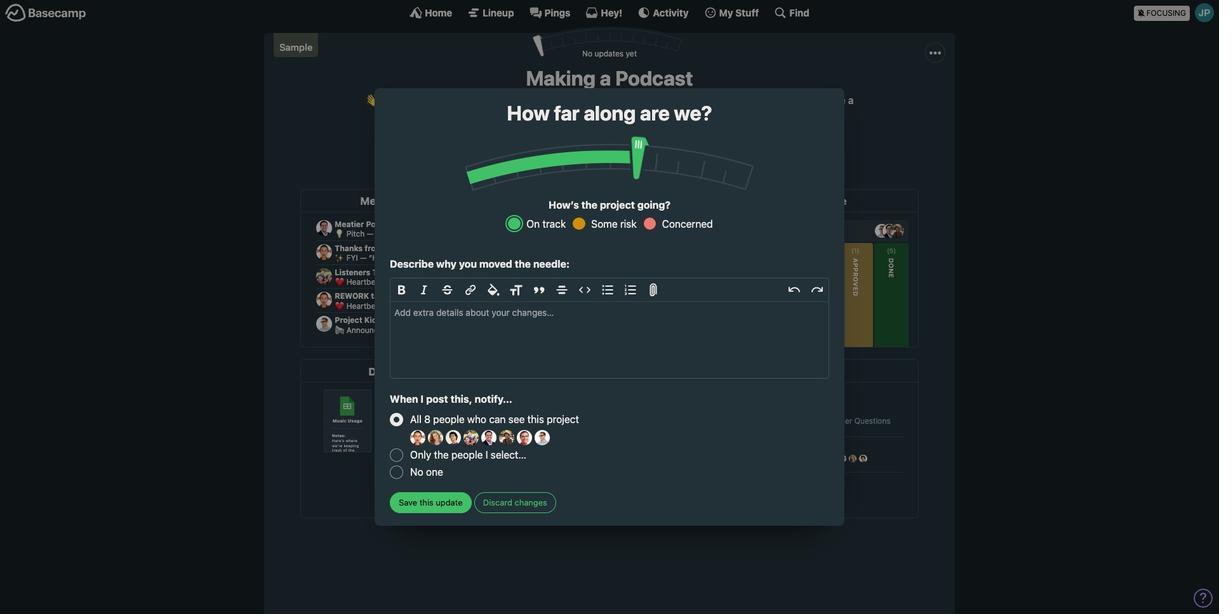 Task type: vqa. For each thing, say whether or not it's contained in the screenshot.
and
yes



Task type: describe. For each thing, give the bounding box(es) containing it.
pings
[[545, 7, 571, 18]]

select…
[[491, 450, 527, 461]]

project inside making a podcast 👋 this is a sample project to showcase how we use basecamp to make a podcast called rework. take a look around and explore!
[[457, 95, 489, 106]]

risk
[[620, 218, 637, 230]]

sample element
[[274, 33, 318, 57]]

2 to from the left
[[660, 95, 669, 106]]

see
[[509, 414, 525, 426]]

is
[[403, 95, 410, 106]]

hey!
[[601, 7, 623, 18]]

discard changes
[[483, 498, 547, 508]]

focusing
[[1147, 8, 1186, 17]]

how's
[[549, 199, 579, 211]]

only
[[410, 450, 431, 461]]

sample
[[279, 41, 313, 52]]

all
[[410, 414, 422, 426]]

moved from 0 to  out of 100 and marked green image
[[629, 136, 651, 182]]

we?
[[674, 101, 712, 125]]

people for 8
[[433, 414, 465, 426]]

when
[[390, 394, 418, 405]]

concerned
[[662, 218, 713, 230]]

all 8 people who can see this project
[[410, 414, 579, 426]]

on
[[527, 218, 540, 230]]

make
[[671, 95, 696, 106]]

lineup
[[483, 7, 514, 18]]

track
[[543, 218, 566, 230]]

👋
[[366, 95, 378, 106]]

concerned link
[[642, 216, 713, 232]]

why
[[436, 258, 457, 270]]

a right take
[[848, 95, 854, 106]]

when i post this, notify…
[[390, 394, 513, 405]]

how's the project going?
[[549, 199, 671, 211]]

cheryl walters image for jared davis icon
[[581, 144, 601, 164]]

a up use
[[600, 66, 611, 90]]

2 horizontal spatial project
[[600, 199, 635, 211]]

podcast
[[616, 66, 693, 90]]

explore!
[[630, 110, 666, 121]]

hey! button
[[586, 6, 623, 19]]

1 horizontal spatial project
[[547, 414, 579, 426]]

showcase
[[504, 95, 550, 106]]

josh fiske image for jennifer young icon
[[649, 144, 669, 164]]

podcast
[[707, 95, 744, 106]]

on track link
[[506, 216, 566, 232]]

some risk
[[591, 218, 637, 230]]

main element
[[0, 0, 1219, 25]]

basecamp
[[609, 95, 657, 106]]

stuff
[[736, 7, 759, 18]]

home
[[425, 7, 452, 18]]

rework.
[[777, 95, 822, 106]]

a right make
[[699, 95, 704, 106]]

describe
[[390, 258, 434, 270]]

nicole katz image
[[499, 431, 514, 446]]

my
[[719, 7, 733, 18]]

0 horizontal spatial i
[[421, 394, 424, 405]]

the for how's the project going?
[[582, 199, 598, 211]]

how
[[507, 101, 550, 125]]

annie bryan image for cheryl walters image for jared davis image at the left of the page
[[410, 431, 426, 446]]

who
[[467, 414, 487, 426]]

find
[[790, 7, 810, 18]]

people on this project element
[[555, 133, 741, 166]]

moved from 0 to  out of 100 and marked green element
[[159, 105, 1123, 182]]

making a podcast 👋 this is a sample project to showcase how we use basecamp to make a podcast called rework. take a look around and explore!
[[366, 66, 854, 121]]

jennifer young image
[[626, 144, 647, 164]]

my stuff
[[719, 7, 759, 18]]

jared davis image
[[603, 144, 624, 164]]

annie bryan image for cheryl walters image in people on this project element
[[558, 144, 578, 164]]

people for up
[[515, 148, 541, 158]]

1 vertical spatial the
[[515, 258, 531, 270]]

this
[[528, 414, 544, 426]]



Task type: locate. For each thing, give the bounding box(es) containing it.
to left showcase on the top left
[[492, 95, 501, 106]]

josh fiske image
[[649, 144, 669, 164], [481, 431, 497, 446]]

this
[[381, 95, 400, 106]]

annie bryan image inside people on this project element
[[558, 144, 578, 164]]

notify…
[[475, 394, 513, 405]]

going?
[[638, 199, 671, 211]]

around
[[575, 110, 607, 121]]

how
[[552, 95, 571, 106]]

annie bryan image down look
[[558, 144, 578, 164]]

needle:
[[533, 258, 570, 270]]

1 vertical spatial annie bryan image
[[410, 431, 426, 446]]

use
[[590, 95, 606, 106]]

discard
[[483, 498, 513, 508]]

the
[[582, 199, 598, 211], [515, 258, 531, 270], [434, 450, 449, 461]]

are
[[640, 101, 670, 125]]

2 vertical spatial project
[[547, 414, 579, 426]]

josh fiske image right jennifer young image
[[481, 431, 497, 446]]

a
[[600, 66, 611, 90], [413, 95, 419, 106], [699, 95, 704, 106], [848, 95, 854, 106]]

pings button
[[529, 6, 571, 19]]

people right up
[[515, 148, 541, 158]]

along
[[584, 101, 636, 125]]

1 horizontal spatial josh fiske image
[[649, 144, 669, 164]]

the for only the people i select…
[[434, 450, 449, 461]]

only the people i select…
[[410, 450, 527, 461]]

activity
[[653, 7, 689, 18]]

people down jennifer young image
[[452, 450, 483, 461]]

1 horizontal spatial the
[[515, 258, 531, 270]]

cheryl walters image left jared davis image at the left of the page
[[428, 431, 443, 446]]

discard changes link
[[474, 493, 556, 514]]

2 vertical spatial people
[[452, 450, 483, 461]]

2 horizontal spatial the
[[582, 199, 598, 211]]

set
[[488, 148, 501, 158]]

1 vertical spatial cheryl walters image
[[428, 431, 443, 446]]

project right this at left bottom
[[547, 414, 579, 426]]

can
[[489, 414, 506, 426]]

no
[[410, 467, 423, 479]]

far
[[554, 101, 580, 125]]

describe why you moved the needle:
[[390, 258, 570, 270]]

0 horizontal spatial steve marsh image
[[517, 431, 532, 446]]

jennifer young image
[[464, 431, 479, 446]]

0 vertical spatial annie bryan image
[[558, 144, 578, 164]]

people for the
[[452, 450, 483, 461]]

set up people link
[[479, 144, 550, 164]]

to
[[492, 95, 501, 106], [660, 95, 669, 106]]

0 vertical spatial josh fiske image
[[649, 144, 669, 164]]

0 vertical spatial people
[[515, 148, 541, 158]]

post
[[426, 394, 448, 405]]

0 horizontal spatial to
[[492, 95, 501, 106]]

cheryl walters image
[[581, 144, 601, 164], [428, 431, 443, 446]]

and
[[610, 110, 627, 121]]

annie bryan image up only
[[410, 431, 426, 446]]

annie bryan image
[[558, 144, 578, 164], [410, 431, 426, 446]]

project
[[457, 95, 489, 106], [600, 199, 635, 211], [547, 414, 579, 426]]

0 horizontal spatial annie bryan image
[[410, 431, 426, 446]]

0 horizontal spatial josh fiske image
[[481, 431, 497, 446]]

steve marsh image for victor cooper icon
[[517, 431, 532, 446]]

my stuff button
[[704, 6, 759, 19]]

jared davis image
[[446, 431, 461, 446]]

we
[[574, 95, 587, 106]]

take
[[825, 95, 846, 106]]

up
[[503, 148, 513, 158]]

0 vertical spatial cheryl walters image
[[581, 144, 601, 164]]

this,
[[451, 394, 472, 405]]

1 vertical spatial steve marsh image
[[517, 431, 532, 446]]

activity link
[[638, 6, 689, 19]]

0 horizontal spatial cheryl walters image
[[428, 431, 443, 446]]

cheryl walters image for jared davis image at the left of the page
[[428, 431, 443, 446]]

1 horizontal spatial to
[[660, 95, 669, 106]]

cheryl walters image inside people on this project element
[[581, 144, 601, 164]]

1 vertical spatial project
[[600, 199, 635, 211]]

how far along are we?
[[507, 101, 712, 125]]

1 horizontal spatial cheryl walters image
[[581, 144, 601, 164]]

the up 'one'
[[434, 450, 449, 461]]

steve marsh image right nicole katz image
[[517, 431, 532, 446]]

you
[[459, 258, 477, 270]]

victor cooper image
[[535, 431, 550, 446]]

focusing button
[[1134, 0, 1219, 25]]

nicole katz image
[[672, 144, 692, 164]]

steve marsh image right nicole katz icon
[[695, 144, 715, 164]]

1 horizontal spatial annie bryan image
[[558, 144, 578, 164]]

find button
[[774, 6, 810, 19]]

the up some risk link
[[582, 199, 598, 211]]

0 horizontal spatial the
[[434, 450, 449, 461]]

None submit
[[390, 493, 472, 514]]

james peterson image
[[1195, 3, 1214, 22]]

1 vertical spatial i
[[486, 450, 488, 461]]

one
[[426, 467, 443, 479]]

set up people
[[488, 148, 541, 158]]

1 to from the left
[[492, 95, 501, 106]]

some
[[591, 218, 618, 230]]

0 vertical spatial i
[[421, 394, 424, 405]]

0 vertical spatial project
[[457, 95, 489, 106]]

switch accounts image
[[5, 3, 86, 23]]

i
[[421, 394, 424, 405], [486, 450, 488, 461]]

i left post in the left of the page
[[421, 394, 424, 405]]

josh fiske image for jennifer young image
[[481, 431, 497, 446]]

steve marsh image for victor cooper image
[[695, 144, 715, 164]]

project up some risk
[[600, 199, 635, 211]]

0 vertical spatial steve marsh image
[[695, 144, 715, 164]]

moved
[[479, 258, 512, 270]]

1 horizontal spatial steve marsh image
[[695, 144, 715, 164]]

i left select…
[[486, 450, 488, 461]]

a right is
[[413, 95, 419, 106]]

on track
[[527, 218, 566, 230]]

cheryl walters image left jared davis icon
[[581, 144, 601, 164]]

look
[[553, 110, 572, 121]]

making
[[526, 66, 596, 90]]

2 vertical spatial the
[[434, 450, 449, 461]]

8
[[424, 414, 431, 426]]

the right moved on the left of the page
[[515, 258, 531, 270]]

1 horizontal spatial i
[[486, 450, 488, 461]]

0 horizontal spatial project
[[457, 95, 489, 106]]

some risk link
[[571, 216, 637, 232]]

called
[[747, 95, 774, 106]]

josh fiske image right jennifer young icon
[[649, 144, 669, 164]]

home link
[[410, 6, 452, 19]]

people
[[515, 148, 541, 158], [433, 414, 465, 426], [452, 450, 483, 461]]

changes
[[515, 498, 547, 508]]

sample
[[421, 95, 454, 106]]

no one
[[410, 467, 443, 479]]

Add extra details about your changes… text field
[[391, 302, 829, 378]]

1 vertical spatial josh fiske image
[[481, 431, 497, 446]]

0 vertical spatial the
[[582, 199, 598, 211]]

to left make
[[660, 95, 669, 106]]

lineup link
[[468, 6, 514, 19]]

victor cooper image
[[718, 144, 738, 164]]

steve marsh image
[[695, 144, 715, 164], [517, 431, 532, 446]]

1 vertical spatial people
[[433, 414, 465, 426]]

project right the sample
[[457, 95, 489, 106]]

people up jared davis image at the left of the page
[[433, 414, 465, 426]]



